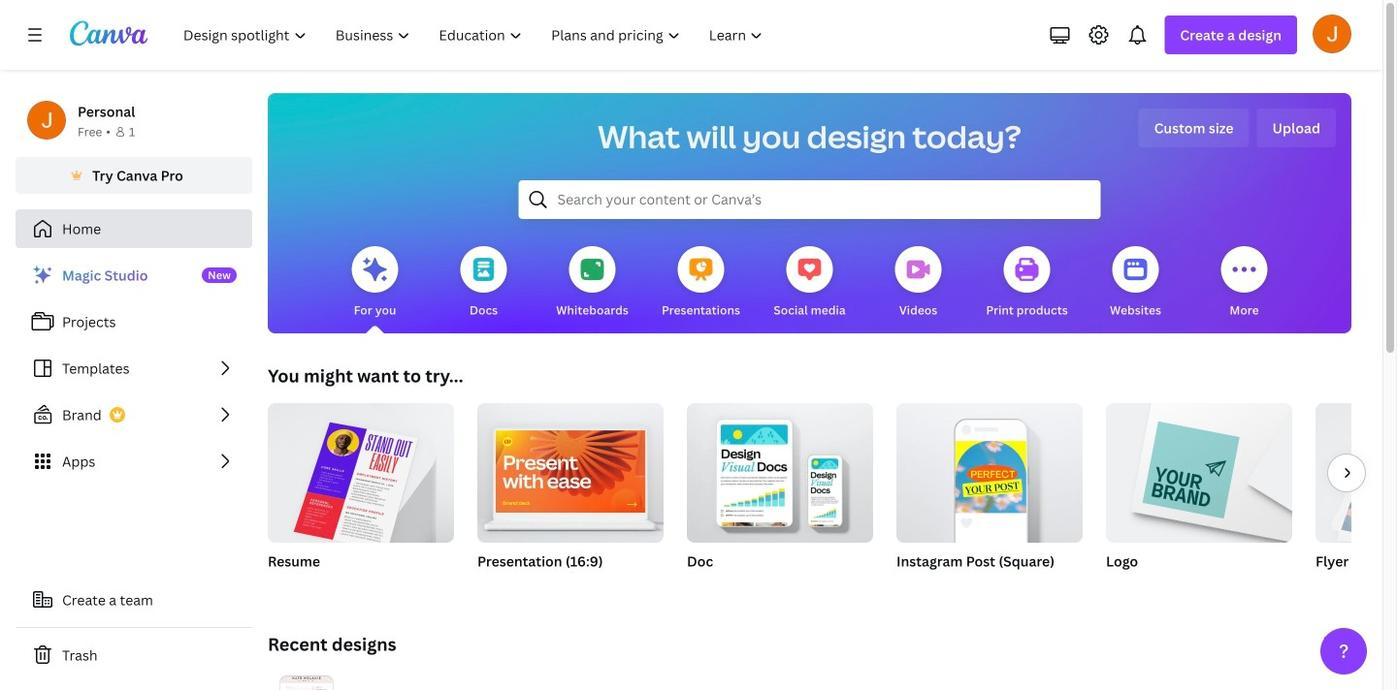Task type: locate. For each thing, give the bounding box(es) containing it.
jeremy miller image
[[1313, 14, 1352, 53]]

None search field
[[519, 180, 1101, 219]]

top level navigation element
[[171, 16, 780, 54]]

group
[[268, 396, 454, 596], [268, 396, 454, 552], [477, 396, 664, 596], [477, 396, 664, 543], [1106, 396, 1292, 596], [1106, 396, 1292, 543], [687, 404, 873, 596], [897, 404, 1083, 596], [1316, 404, 1397, 596], [1316, 404, 1397, 543]]

Search search field
[[557, 181, 1062, 218]]

list
[[16, 256, 252, 481]]



Task type: vqa. For each thing, say whether or not it's contained in the screenshot.
visual
no



